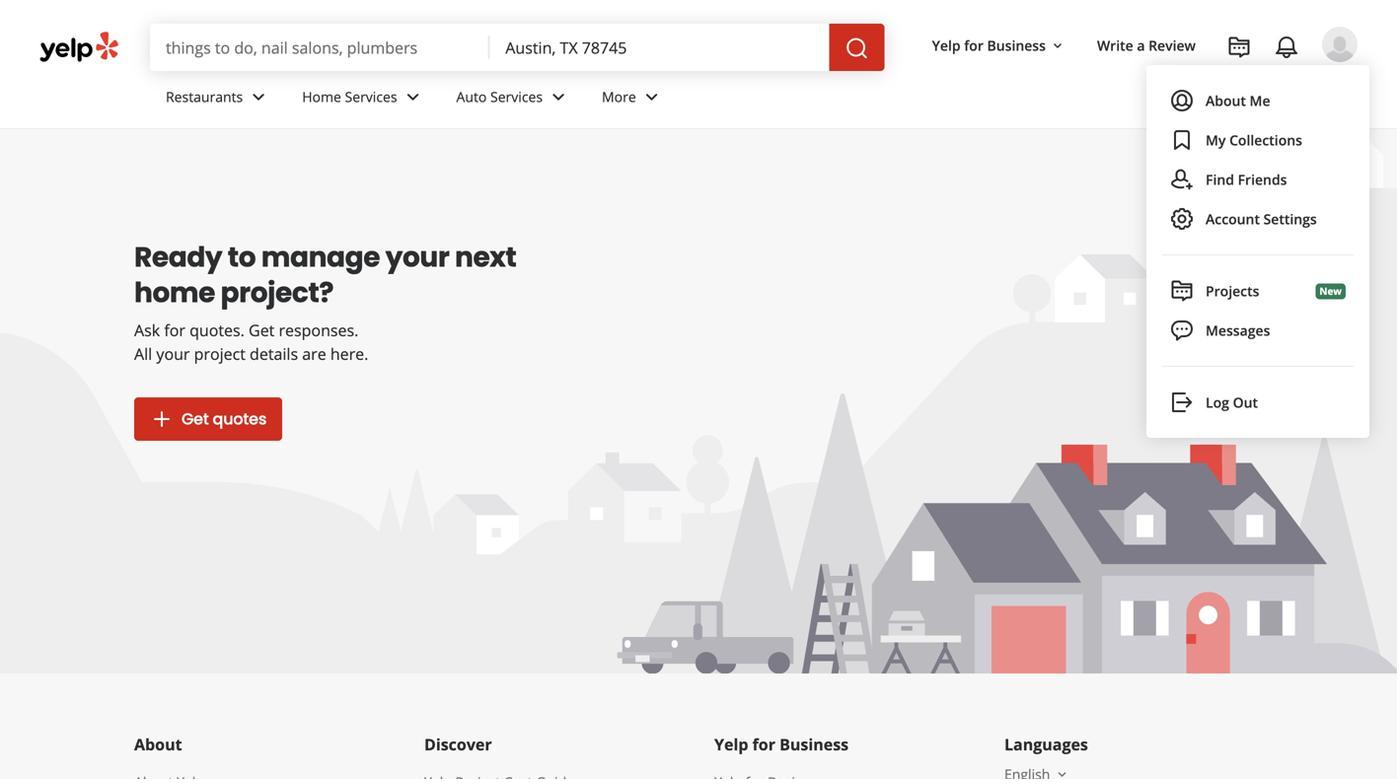 Task type: locate. For each thing, give the bounding box(es) containing it.
get quotes button
[[134, 398, 282, 441]]

business
[[988, 36, 1046, 55], [780, 734, 849, 756]]

24 chevron down v2 image for home services
[[401, 85, 425, 109]]

1 horizontal spatial none field
[[506, 37, 814, 58]]

business categories element
[[150, 71, 1358, 128]]

messages link
[[1159, 311, 1358, 350]]

1 horizontal spatial services
[[491, 87, 543, 106]]

24 settings v2 image
[[1171, 207, 1194, 231]]

home services link
[[286, 71, 441, 128]]

yelp for business
[[932, 36, 1046, 55], [715, 734, 849, 756]]

your right the all
[[156, 343, 190, 365]]

1 services from the left
[[345, 87, 397, 106]]

account settings link
[[1163, 199, 1354, 239]]

0 vertical spatial your
[[386, 238, 450, 277]]

1 horizontal spatial yelp for business
[[932, 36, 1046, 55]]

write
[[1098, 36, 1134, 55]]

services
[[345, 87, 397, 106], [491, 87, 543, 106]]

log
[[1206, 393, 1230, 412]]

16 chevron down v2 image
[[1050, 38, 1066, 54], [1055, 767, 1070, 780]]

1 none field from the left
[[166, 37, 474, 58]]

get up the details
[[249, 320, 275, 341]]

my
[[1206, 131, 1226, 150]]

1 vertical spatial yelp for business
[[715, 734, 849, 756]]

services right home
[[345, 87, 397, 106]]

24 chevron down v2 image inside more link
[[640, 85, 664, 109]]

24 chevron down v2 image for auto services
[[547, 85, 571, 109]]

2 none field from the left
[[506, 37, 814, 58]]

messages
[[1206, 321, 1271, 340]]

24 chevron down v2 image
[[401, 85, 425, 109], [547, 85, 571, 109]]

to
[[228, 238, 256, 277]]

for inside ready to manage your next home project? ask for quotes. get responses. all your project details are here.
[[164, 320, 185, 341]]

24 chevron down v2 image inside home services link
[[401, 85, 425, 109]]

24 chevron down v2 image inside auto services "link"
[[547, 85, 571, 109]]

24 chevron down v2 image right auto services
[[547, 85, 571, 109]]

0 vertical spatial yelp for business
[[932, 36, 1046, 55]]

24 chevron down v2 image left auto
[[401, 85, 425, 109]]

restaurants
[[166, 87, 243, 106]]

2 vertical spatial for
[[753, 734, 776, 756]]

for
[[965, 36, 984, 55], [164, 320, 185, 341], [753, 734, 776, 756]]

0 horizontal spatial services
[[345, 87, 397, 106]]

me
[[1250, 91, 1271, 110]]

next
[[455, 238, 517, 277]]

services inside auto services "link"
[[491, 87, 543, 106]]

your left next
[[386, 238, 450, 277]]

1 horizontal spatial business
[[988, 36, 1046, 55]]

24 collections v2 image
[[1171, 128, 1194, 152]]

1 horizontal spatial yelp
[[932, 36, 961, 55]]

1 vertical spatial for
[[164, 320, 185, 341]]

0 vertical spatial get
[[249, 320, 275, 341]]

0 horizontal spatial 24 chevron down v2 image
[[247, 85, 271, 109]]

24 chevron down v2 image
[[247, 85, 271, 109], [640, 85, 664, 109]]

0 horizontal spatial get
[[182, 408, 209, 430]]

1 vertical spatial your
[[156, 343, 190, 365]]

projects
[[1206, 282, 1260, 301]]

services inside home services link
[[345, 87, 397, 106]]

get
[[249, 320, 275, 341], [182, 408, 209, 430]]

none field near
[[506, 37, 814, 58]]

more link
[[586, 71, 680, 128]]

find
[[1206, 170, 1235, 189]]

none field up more link
[[506, 37, 814, 58]]

2 horizontal spatial for
[[965, 36, 984, 55]]

your
[[386, 238, 450, 277], [156, 343, 190, 365]]

24 profile v2 image
[[1171, 89, 1194, 113]]

0 horizontal spatial none field
[[166, 37, 474, 58]]

about
[[1206, 91, 1247, 110], [134, 734, 182, 756]]

0 vertical spatial for
[[965, 36, 984, 55]]

about me link
[[1159, 81, 1358, 120]]

1 horizontal spatial 24 chevron down v2 image
[[640, 85, 664, 109]]

1 horizontal spatial 24 chevron down v2 image
[[547, 85, 571, 109]]

Near text field
[[506, 37, 814, 58]]

0 horizontal spatial yelp
[[715, 734, 749, 756]]

2 services from the left
[[491, 87, 543, 106]]

0 vertical spatial 16 chevron down v2 image
[[1050, 38, 1066, 54]]

get inside button
[[182, 408, 209, 430]]

auto services
[[457, 87, 543, 106]]

1 24 chevron down v2 image from the left
[[401, 85, 425, 109]]

0 vertical spatial about
[[1206, 91, 1247, 110]]

1 horizontal spatial about
[[1206, 91, 1247, 110]]

24 chevron down v2 image inside restaurants link
[[247, 85, 271, 109]]

1 vertical spatial business
[[780, 734, 849, 756]]

ask
[[134, 320, 160, 341]]

yelp
[[932, 36, 961, 55], [715, 734, 749, 756]]

24 add v2 image
[[150, 408, 174, 431]]

0 horizontal spatial 24 chevron down v2 image
[[401, 85, 425, 109]]

write a review
[[1098, 36, 1196, 55]]

services right auto
[[491, 87, 543, 106]]

24 chevron down v2 image right restaurants on the left top of page
[[247, 85, 271, 109]]

24 chevron down v2 image for more
[[640, 85, 664, 109]]

1 horizontal spatial your
[[386, 238, 450, 277]]

0 vertical spatial business
[[988, 36, 1046, 55]]

ready to manage your next home project? ask for quotes. get responses. all your project details are here.
[[134, 238, 517, 365]]

0 horizontal spatial yelp for business
[[715, 734, 849, 756]]

friends
[[1238, 170, 1288, 189]]

are
[[302, 343, 326, 365]]

1 horizontal spatial get
[[249, 320, 275, 341]]

1 vertical spatial 16 chevron down v2 image
[[1055, 767, 1070, 780]]

search image
[[845, 37, 869, 60]]

0 horizontal spatial for
[[164, 320, 185, 341]]

0 horizontal spatial about
[[134, 734, 182, 756]]

1 vertical spatial about
[[134, 734, 182, 756]]

1 24 chevron down v2 image from the left
[[247, 85, 271, 109]]

none field find
[[166, 37, 474, 58]]

24 chevron down v2 image for restaurants
[[247, 85, 271, 109]]

none field up home
[[166, 37, 474, 58]]

yelp for business button
[[924, 28, 1074, 63]]

24 chevron down v2 image right more
[[640, 85, 664, 109]]

None field
[[166, 37, 474, 58], [506, 37, 814, 58]]

1 vertical spatial get
[[182, 408, 209, 430]]

16 chevron down v2 image left the write
[[1050, 38, 1066, 54]]

get right "24 add v2" image
[[182, 408, 209, 430]]

log out button
[[1163, 383, 1354, 422]]

1 horizontal spatial for
[[753, 734, 776, 756]]

2 24 chevron down v2 image from the left
[[547, 85, 571, 109]]

out
[[1233, 393, 1258, 412]]

1 vertical spatial yelp
[[715, 734, 749, 756]]

user actions element
[[917, 25, 1386, 146]]

0 vertical spatial yelp
[[932, 36, 961, 55]]

2 24 chevron down v2 image from the left
[[640, 85, 664, 109]]

16 chevron down v2 image down languages
[[1055, 767, 1070, 780]]

0 horizontal spatial your
[[156, 343, 190, 365]]

None search field
[[150, 24, 889, 71]]

my collections link
[[1163, 120, 1354, 160]]



Task type: describe. For each thing, give the bounding box(es) containing it.
project?
[[221, 273, 334, 312]]

about me
[[1206, 91, 1271, 110]]

account
[[1206, 210, 1260, 228]]

services for home services
[[345, 87, 397, 106]]

collections
[[1230, 131, 1303, 150]]

home services
[[302, 87, 397, 106]]

24 message v2 image
[[1171, 319, 1194, 342]]

details
[[250, 343, 298, 365]]

home
[[302, 87, 341, 106]]

all
[[134, 343, 152, 365]]

ruby a. image
[[1323, 27, 1358, 62]]

responses.
[[279, 320, 359, 341]]

restaurants link
[[150, 71, 286, 128]]

24 add friend v2 image
[[1171, 168, 1194, 191]]

a
[[1137, 36, 1145, 55]]

projects image
[[1228, 36, 1252, 59]]

new
[[1320, 285, 1342, 298]]

home
[[134, 273, 215, 312]]

more
[[602, 87, 636, 106]]

16 chevron down v2 image inside yelp for business button
[[1050, 38, 1066, 54]]

yelp for business inside button
[[932, 36, 1046, 55]]

yelp inside button
[[932, 36, 961, 55]]

services for auto services
[[491, 87, 543, 106]]

write a review link
[[1090, 28, 1204, 63]]

languages
[[1005, 734, 1089, 756]]

get inside ready to manage your next home project? ask for quotes. get responses. all your project details are here.
[[249, 320, 275, 341]]

here.
[[330, 343, 369, 365]]

24 log out v2 image
[[1171, 391, 1194, 415]]

Find text field
[[166, 37, 474, 58]]

review
[[1149, 36, 1196, 55]]

ready
[[134, 238, 222, 277]]

manage
[[261, 238, 380, 277]]

business inside button
[[988, 36, 1046, 55]]

quotes
[[213, 408, 267, 430]]

discover
[[424, 734, 492, 756]]

project
[[194, 343, 246, 365]]

my collections
[[1206, 131, 1303, 150]]

about for about me
[[1206, 91, 1247, 110]]

auto
[[457, 87, 487, 106]]

about for about
[[134, 734, 182, 756]]

auto services link
[[441, 71, 586, 128]]

settings
[[1264, 210, 1317, 228]]

notifications image
[[1275, 36, 1299, 59]]

for inside button
[[965, 36, 984, 55]]

get quotes
[[182, 408, 267, 430]]

0 horizontal spatial business
[[780, 734, 849, 756]]

quotes.
[[190, 320, 245, 341]]

account settings
[[1206, 210, 1317, 228]]

log out
[[1206, 393, 1258, 412]]

24 project v2 image
[[1171, 279, 1194, 303]]

find friends
[[1206, 170, 1288, 189]]

find friends link
[[1163, 160, 1354, 199]]



Task type: vqa. For each thing, say whether or not it's contained in the screenshot.
the left Business
yes



